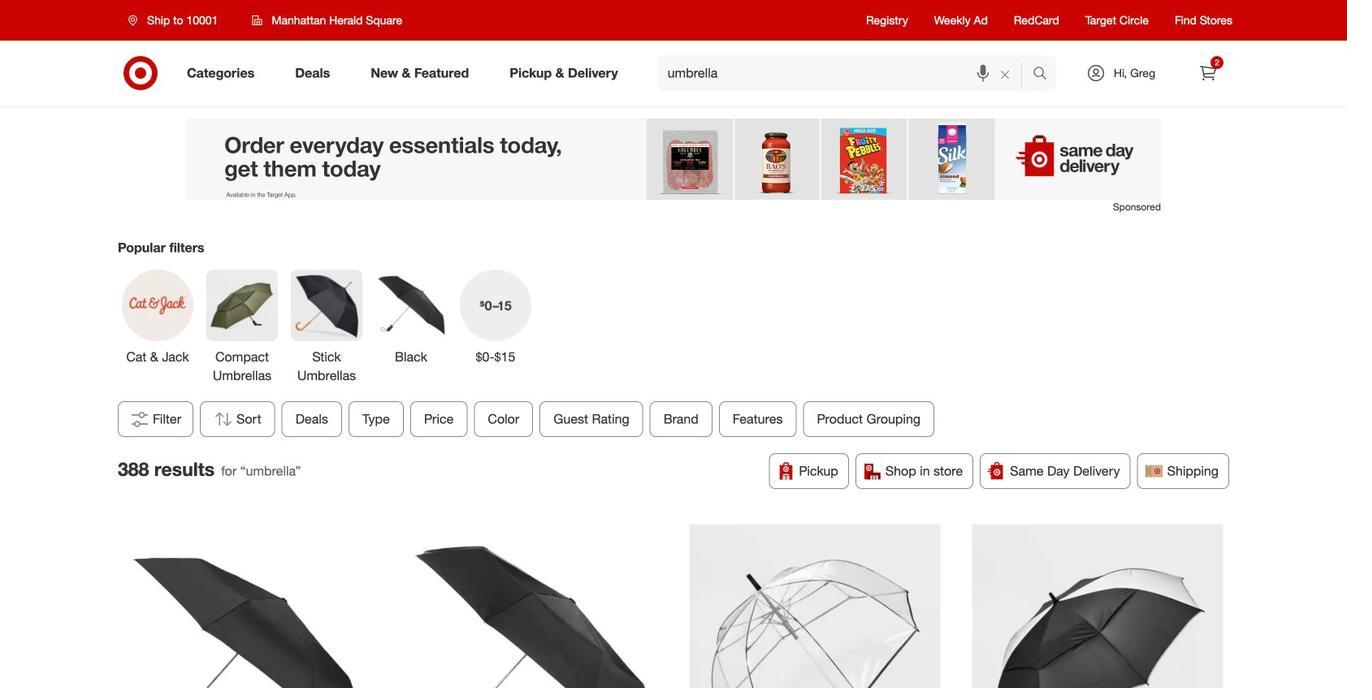 Task type: describe. For each thing, give the bounding box(es) containing it.
What can we help you find? suggestions appear below search field
[[658, 55, 1037, 91]]



Task type: locate. For each thing, give the bounding box(es) containing it.
advertisement element
[[186, 119, 1161, 200]]

shedrain golf umbrella image
[[972, 524, 1223, 688], [972, 524, 1223, 688]]

totes super mini manual eco compact umbrella - black image
[[124, 524, 375, 688], [124, 524, 375, 688]]

totes one-touch auto open close eco compact umbrella - black image
[[407, 524, 658, 688], [407, 524, 658, 688]]

shedrain bubble umbrella - clear image
[[689, 524, 940, 688], [689, 524, 940, 688]]



Task type: vqa. For each thing, say whether or not it's contained in the screenshot.
What can we help you find? suggestions appear below search field
yes



